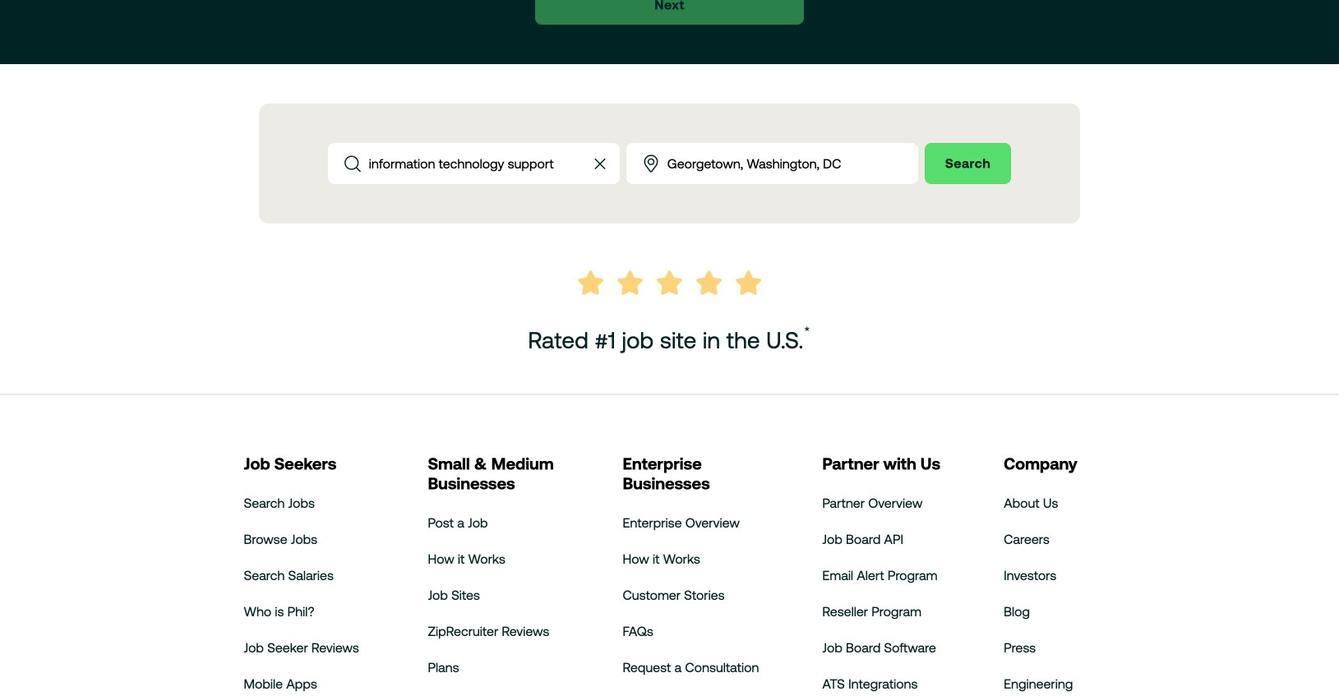 Task type: vqa. For each thing, say whether or not it's contained in the screenshot.
"Search Location Or Remote" field
yes



Task type: describe. For each thing, give the bounding box(es) containing it.
clear image
[[590, 154, 610, 173]]



Task type: locate. For each thing, give the bounding box(es) containing it.
Search location or remote text field
[[667, 144, 918, 183]]

none field search location or remote
[[626, 143, 918, 184]]

Search job title or keyword text field
[[369, 144, 574, 183]]

None field
[[328, 143, 620, 184], [626, 143, 918, 184], [328, 143, 620, 184]]



